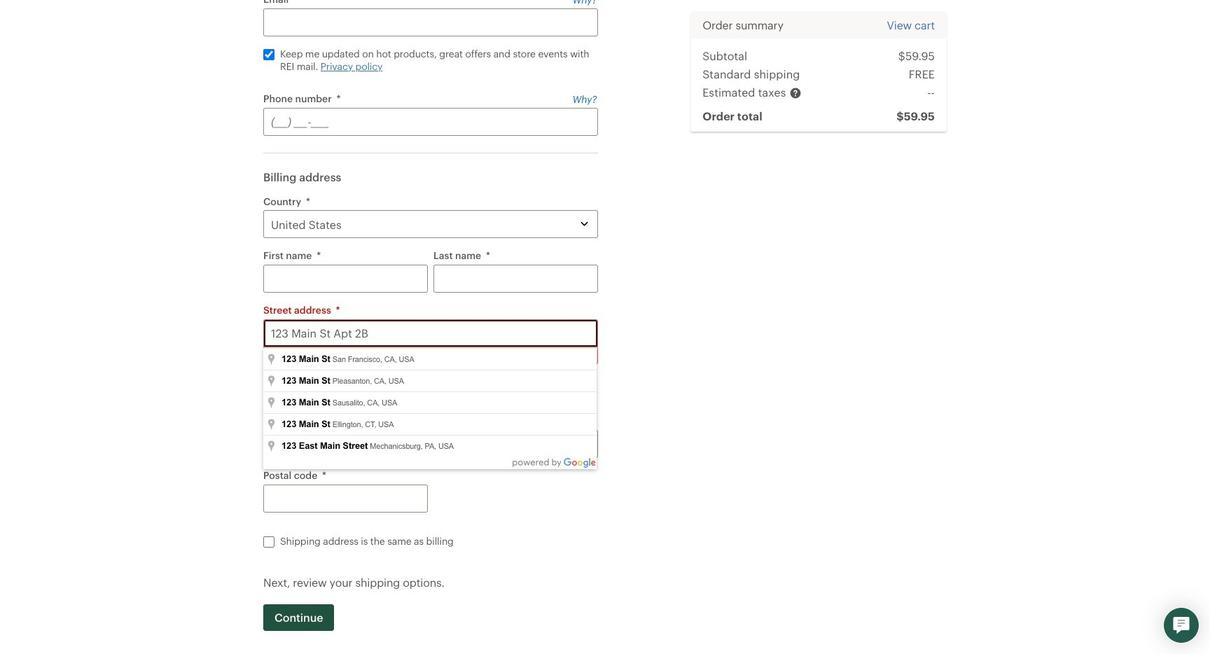 Task type: vqa. For each thing, say whether or not it's contained in the screenshot.
Previous message image
no



Task type: describe. For each thing, give the bounding box(es) containing it.
Street address text field
[[264, 319, 599, 347]]

Email email field
[[264, 8, 599, 36]]

3 marker image from the top
[[266, 397, 277, 411]]

order total element
[[868, 107, 936, 125]]

none checkbox inside "contact information: email address" element
[[264, 49, 275, 60]]

live chat image
[[1174, 617, 1191, 634]]



Task type: locate. For each thing, give the bounding box(es) containing it.
Postal code text field
[[264, 485, 428, 513]]

4 marker image from the top
[[266, 418, 277, 432]]

Phone number telephone field
[[264, 108, 599, 136]]

City text field
[[264, 430, 428, 458]]

contact information: email address element
[[264, 0, 599, 81]]

2 marker image from the top
[[266, 375, 277, 389]]

5 marker image from the top
[[266, 440, 277, 454]]

None checkbox
[[264, 49, 275, 60]]

Last name text field
[[434, 265, 599, 293]]

First name text field
[[264, 265, 428, 293]]

marker image
[[266, 353, 277, 367], [266, 375, 277, 389], [266, 397, 277, 411], [266, 418, 277, 432], [266, 440, 277, 454]]

1 marker image from the top
[[266, 353, 277, 367]]

None checkbox
[[264, 536, 275, 548]]



